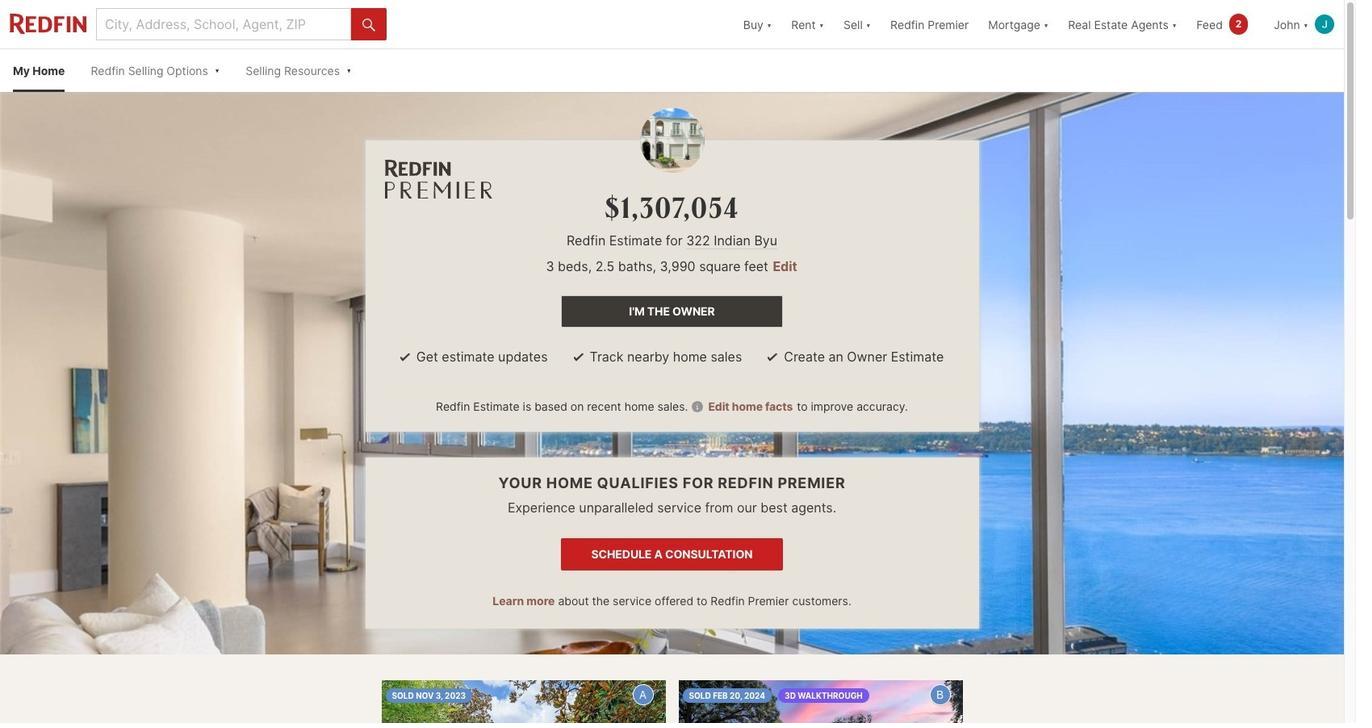Task type: describe. For each thing, give the bounding box(es) containing it.
photo of 84 e broad oaks dr, houston, tx 77056 image
[[382, 681, 666, 723]]

photo of 360 timber terrace rd, houston, tx 77024 image
[[679, 681, 963, 723]]

City, Address, School, Agent, ZIP search field
[[96, 8, 351, 40]]

submit search image
[[363, 18, 375, 31]]



Task type: vqa. For each thing, say whether or not it's contained in the screenshot.
submit search icon
yes



Task type: locate. For each thing, give the bounding box(es) containing it.
user photo image
[[1315, 15, 1335, 34]]

premier logo image
[[385, 160, 492, 199]]



